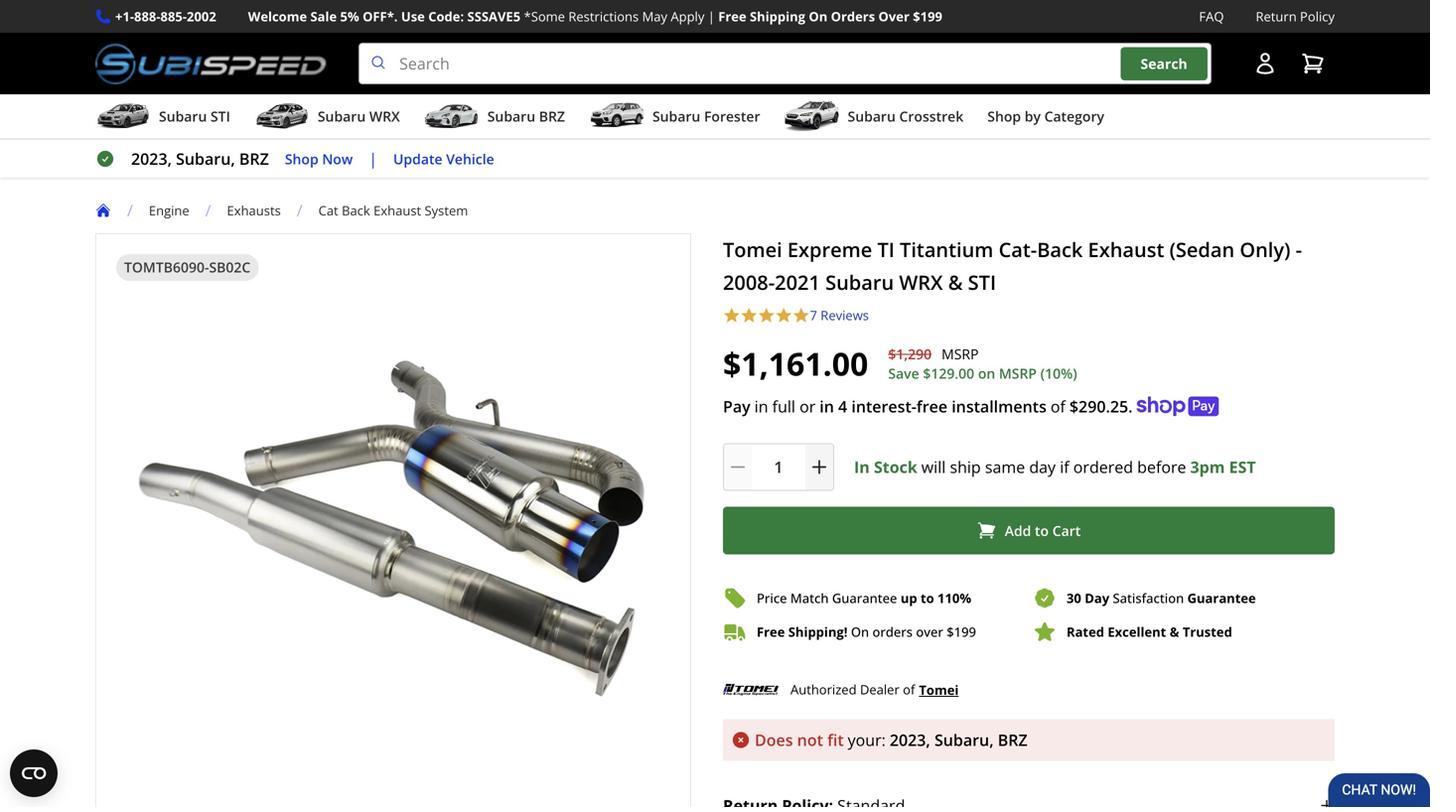 Task type: vqa. For each thing, say whether or not it's contained in the screenshot.
the leftmost labeled
no



Task type: locate. For each thing, give the bounding box(es) containing it.
888-
[[134, 7, 161, 25]]

& left trusted on the right bottom
[[1170, 624, 1180, 642]]

guarantee up free shipping! on orders over $199
[[833, 590, 898, 608]]

0 horizontal spatial on
[[809, 7, 828, 25]]

guarantee up trusted on the right bottom
[[1188, 590, 1257, 608]]

your:
[[848, 730, 886, 751]]

2002
[[187, 7, 216, 25]]

shipping!
[[789, 624, 848, 642]]

1 horizontal spatial wrx
[[900, 269, 944, 296]]

star image down 2021
[[793, 307, 810, 325]]

0 horizontal spatial shop
[[285, 149, 319, 168]]

star image down '2008-'
[[741, 307, 758, 325]]

0 vertical spatial shop
[[988, 107, 1022, 126]]

free right apply
[[719, 7, 747, 25]]

| right apply
[[708, 7, 715, 25]]

*some
[[524, 7, 565, 25]]

0 horizontal spatial guarantee
[[833, 590, 898, 608]]

2 horizontal spatial /
[[297, 200, 303, 221]]

0 horizontal spatial star image
[[723, 307, 741, 325]]

of inside authorized dealer of tomei
[[903, 681, 916, 699]]

1 horizontal spatial back
[[1038, 236, 1084, 263]]

0 vertical spatial 2023,
[[131, 148, 172, 170]]

does
[[755, 730, 793, 751]]

$290.25
[[1070, 396, 1129, 417]]

0 horizontal spatial exhaust
[[374, 202, 421, 220]]

0 vertical spatial subaru,
[[176, 148, 235, 170]]

cat-
[[999, 236, 1038, 263]]

/ left cat
[[297, 200, 303, 221]]

0 horizontal spatial brz
[[239, 148, 269, 170]]

1 vertical spatial free
[[757, 624, 785, 642]]

0 vertical spatial of
[[1051, 396, 1066, 417]]

1 horizontal spatial brz
[[539, 107, 565, 126]]

1 in from the left
[[755, 396, 769, 417]]

2021
[[775, 269, 821, 296]]

sale
[[311, 7, 337, 25]]

&
[[949, 269, 963, 296], [1170, 624, 1180, 642]]

msrp right on
[[1000, 364, 1038, 383]]

to right up
[[921, 590, 935, 608]]

0 vertical spatial on
[[809, 7, 828, 25]]

0 horizontal spatial $199
[[913, 7, 943, 25]]

brz inside dropdown button
[[539, 107, 565, 126]]

1 horizontal spatial to
[[1035, 522, 1049, 540]]

7
[[810, 307, 818, 325]]

1 vertical spatial tomei
[[920, 682, 959, 699]]

rated
[[1067, 624, 1105, 642]]

subaru up vehicle on the left of page
[[488, 107, 536, 126]]

same
[[986, 457, 1026, 478]]

engine
[[149, 202, 189, 220]]

tomei
[[723, 236, 783, 263], [920, 682, 959, 699]]

over
[[879, 7, 910, 25]]

a subaru forester thumbnail image image
[[589, 101, 645, 131]]

2023, right your:
[[890, 730, 931, 751]]

+1-
[[115, 7, 134, 25]]

885-
[[161, 7, 187, 25]]

0 horizontal spatial wrx
[[370, 107, 400, 126]]

1 vertical spatial of
[[903, 681, 916, 699]]

0 horizontal spatial &
[[949, 269, 963, 296]]

add to cart button
[[723, 507, 1336, 555]]

1 horizontal spatial in
[[820, 396, 835, 417]]

2 vertical spatial brz
[[998, 730, 1028, 751]]

sti down titantium
[[969, 269, 997, 296]]

tomei down over
[[920, 682, 959, 699]]

/ right home icon
[[127, 200, 133, 221]]

1 / from the left
[[127, 200, 133, 221]]

1 vertical spatial brz
[[239, 148, 269, 170]]

subaru up now on the left top of the page
[[318, 107, 366, 126]]

cat back exhaust system link
[[319, 202, 484, 220], [319, 202, 468, 220]]

add
[[1005, 522, 1032, 540]]

tomtb6090-
[[124, 258, 209, 277]]

0 vertical spatial |
[[708, 7, 715, 25]]

tomei link
[[920, 680, 959, 701]]

in left full
[[755, 396, 769, 417]]

1 vertical spatial back
[[1038, 236, 1084, 263]]

$199 right over
[[947, 624, 977, 642]]

subaru left forester
[[653, 107, 701, 126]]

0 vertical spatial sti
[[211, 107, 230, 126]]

shop pay image
[[1137, 397, 1220, 417]]

faq
[[1200, 7, 1225, 25]]

subaru wrx
[[318, 107, 400, 126]]

None number field
[[723, 444, 835, 492]]

| right now on the left top of the page
[[369, 148, 378, 170]]

button image
[[1254, 52, 1278, 76]]

ti
[[878, 236, 895, 263]]

/ right engine
[[205, 200, 211, 221]]

shop inside shop now link
[[285, 149, 319, 168]]

exhaust left system
[[374, 202, 421, 220]]

1 horizontal spatial shop
[[988, 107, 1022, 126]]

0 horizontal spatial free
[[719, 7, 747, 25]]

30
[[1067, 590, 1082, 608]]

0 vertical spatial tomei
[[723, 236, 783, 263]]

star image
[[723, 307, 741, 325], [758, 307, 776, 325]]

wrx down titantium
[[900, 269, 944, 296]]

shop now
[[285, 149, 353, 168]]

wrx inside tomei expreme ti titantium cat-back exhaust (sedan only) - 2008-2021 subaru wrx & sti
[[900, 269, 944, 296]]

1 vertical spatial wrx
[[900, 269, 944, 296]]

subaru up 2023, subaru, brz at the left of page
[[159, 107, 207, 126]]

subaru for subaru crosstrek
[[848, 107, 896, 126]]

subaru right 'a subaru crosstrek thumbnail image' on the right
[[848, 107, 896, 126]]

0 horizontal spatial msrp
[[942, 345, 979, 364]]

exhaust
[[374, 202, 421, 220], [1089, 236, 1165, 263]]

1 star image from the left
[[723, 307, 741, 325]]

1 vertical spatial sti
[[969, 269, 997, 296]]

1 horizontal spatial sti
[[969, 269, 997, 296]]

star image left "7"
[[776, 307, 793, 325]]

1 horizontal spatial exhaust
[[1089, 236, 1165, 263]]

brz
[[539, 107, 565, 126], [239, 148, 269, 170], [998, 730, 1028, 751]]

back
[[342, 202, 370, 220], [1038, 236, 1084, 263]]

search input field
[[359, 43, 1212, 85]]

3 / from the left
[[297, 200, 303, 221]]

open widget image
[[10, 750, 58, 798]]

0 horizontal spatial in
[[755, 396, 769, 417]]

tomtb6090-sb02c 15-21 wrx & sti tomei expreme ti cat-back system, image
[[96, 335, 691, 729]]

1 vertical spatial on
[[851, 624, 870, 642]]

dealer
[[861, 681, 900, 699]]

only)
[[1241, 236, 1291, 263]]

a subaru crosstrek thumbnail image image
[[785, 101, 840, 131]]

1 vertical spatial exhaust
[[1089, 236, 1165, 263]]

increment image
[[810, 458, 830, 478]]

1 star image from the left
[[741, 307, 758, 325]]

0 horizontal spatial to
[[921, 590, 935, 608]]

in left 4
[[820, 396, 835, 417]]

(sedan
[[1170, 236, 1235, 263]]

shop
[[988, 107, 1022, 126], [285, 149, 319, 168]]

update vehicle button
[[394, 148, 495, 170]]

1 horizontal spatial /
[[205, 200, 211, 221]]

to right add
[[1035, 522, 1049, 540]]

faq link
[[1200, 6, 1225, 27]]

tomtb6090-sb02c
[[124, 258, 251, 277]]

reviews
[[821, 307, 870, 325]]

on left orders
[[809, 7, 828, 25]]

0 horizontal spatial tomei
[[723, 236, 783, 263]]

0 horizontal spatial sti
[[211, 107, 230, 126]]

subaru, down subaru sti
[[176, 148, 235, 170]]

shop for shop by category
[[988, 107, 1022, 126]]

cart
[[1053, 522, 1081, 540]]

1 horizontal spatial $199
[[947, 624, 977, 642]]

off*.
[[363, 7, 398, 25]]

$199 right over on the right
[[913, 7, 943, 25]]

star image
[[741, 307, 758, 325], [776, 307, 793, 325], [793, 307, 810, 325]]

a subaru brz thumbnail image image
[[424, 101, 480, 131]]

subaru up 'reviews'
[[826, 269, 895, 296]]

110%
[[938, 590, 972, 608]]

/
[[127, 200, 133, 221], [205, 200, 211, 221], [297, 200, 303, 221]]

0 horizontal spatial back
[[342, 202, 370, 220]]

0 horizontal spatial /
[[127, 200, 133, 221]]

/ for exhausts
[[205, 200, 211, 221]]

1 vertical spatial shop
[[285, 149, 319, 168]]

engine link
[[149, 202, 205, 220], [149, 202, 189, 220]]

subaru brz
[[488, 107, 565, 126]]

1 horizontal spatial 2023,
[[890, 730, 931, 751]]

decrement image
[[728, 458, 748, 478]]

subaru,
[[176, 148, 235, 170], [935, 730, 994, 751]]

subaru for subaru sti
[[159, 107, 207, 126]]

msrp up $129.00
[[942, 345, 979, 364]]

forester
[[705, 107, 761, 126]]

welcome
[[248, 7, 307, 25]]

of down (10%)
[[1051, 396, 1066, 417]]

of
[[1051, 396, 1066, 417], [903, 681, 916, 699]]

1 horizontal spatial star image
[[758, 307, 776, 325]]

shop left now on the left top of the page
[[285, 149, 319, 168]]

& inside tomei expreme ti titantium cat-back exhaust (sedan only) - 2008-2021 subaru wrx & sti
[[949, 269, 963, 296]]

0 horizontal spatial 2023,
[[131, 148, 172, 170]]

installments
[[952, 396, 1047, 417]]

sti
[[211, 107, 230, 126], [969, 269, 997, 296]]

price
[[757, 590, 788, 608]]

tomei inside authorized dealer of tomei
[[920, 682, 959, 699]]

shop by category button
[[988, 99, 1105, 138]]

subaru, down tomei "link"
[[935, 730, 994, 751]]

0 vertical spatial to
[[1035, 522, 1049, 540]]

pay in full or in 4 interest-free installments of $290.25 .
[[723, 396, 1133, 417]]

sti up 2023, subaru, brz at the left of page
[[211, 107, 230, 126]]

of right dealer
[[903, 681, 916, 699]]

free down price on the right of the page
[[757, 624, 785, 642]]

est
[[1230, 457, 1257, 478]]

1 vertical spatial to
[[921, 590, 935, 608]]

2 / from the left
[[205, 200, 211, 221]]

$1,290 msrp save $129.00 on msrp (10%)
[[889, 345, 1078, 383]]

1 vertical spatial $199
[[947, 624, 977, 642]]

1 horizontal spatial &
[[1170, 624, 1180, 642]]

match
[[791, 590, 829, 608]]

0 horizontal spatial subaru,
[[176, 148, 235, 170]]

2023, down the subaru sti dropdown button
[[131, 148, 172, 170]]

0 vertical spatial &
[[949, 269, 963, 296]]

3 star image from the left
[[793, 307, 810, 325]]

shop left by
[[988, 107, 1022, 126]]

tomei up '2008-'
[[723, 236, 783, 263]]

1 horizontal spatial tomei
[[920, 682, 959, 699]]

0 vertical spatial exhaust
[[374, 202, 421, 220]]

wrx up update
[[370, 107, 400, 126]]

on
[[979, 364, 996, 383]]

satisfaction
[[1113, 590, 1185, 608]]

1 vertical spatial 2023,
[[890, 730, 931, 751]]

subaru for subaru forester
[[653, 107, 701, 126]]

exhausts
[[227, 202, 281, 220]]

free
[[719, 7, 747, 25], [757, 624, 785, 642]]

on left the orders
[[851, 624, 870, 642]]

subaru forester button
[[589, 99, 761, 138]]

authorized dealer of tomei
[[791, 681, 959, 699]]

1 horizontal spatial guarantee
[[1188, 590, 1257, 608]]

exhaust left (sedan
[[1089, 236, 1165, 263]]

$129.00
[[924, 364, 975, 383]]

shop inside shop by category dropdown button
[[988, 107, 1022, 126]]

0 vertical spatial wrx
[[370, 107, 400, 126]]

0 horizontal spatial |
[[369, 148, 378, 170]]

cat back exhaust system
[[319, 202, 468, 220]]

1 horizontal spatial subaru,
[[935, 730, 994, 751]]

+1-888-885-2002 link
[[115, 6, 216, 27]]

shipping
[[750, 7, 806, 25]]

& down titantium
[[949, 269, 963, 296]]

0 horizontal spatial of
[[903, 681, 916, 699]]

crosstrek
[[900, 107, 964, 126]]

+1-888-885-2002
[[115, 7, 216, 25]]

welcome sale 5% off*. use code: sssave5 *some restrictions may apply | free shipping on orders over $199
[[248, 7, 943, 25]]

return policy
[[1257, 7, 1336, 25]]

1 vertical spatial |
[[369, 148, 378, 170]]

0 vertical spatial brz
[[539, 107, 565, 126]]

to
[[1035, 522, 1049, 540], [921, 590, 935, 608]]

subaru
[[159, 107, 207, 126], [318, 107, 366, 126], [488, 107, 536, 126], [653, 107, 701, 126], [848, 107, 896, 126], [826, 269, 895, 296]]



Task type: describe. For each thing, give the bounding box(es) containing it.
home image
[[95, 203, 111, 219]]

orders
[[831, 7, 876, 25]]

7 reviews
[[810, 307, 870, 325]]

subaru crosstrek
[[848, 107, 964, 126]]

cat
[[319, 202, 339, 220]]

wrx inside subaru wrx dropdown button
[[370, 107, 400, 126]]

sti inside dropdown button
[[211, 107, 230, 126]]

may
[[643, 7, 668, 25]]

by
[[1025, 107, 1041, 126]]

category
[[1045, 107, 1105, 126]]

/ for cat back exhaust system
[[297, 200, 303, 221]]

return
[[1257, 7, 1298, 25]]

tomei inside tomei expreme ti titantium cat-back exhaust (sedan only) - 2008-2021 subaru wrx & sti
[[723, 236, 783, 263]]

0 vertical spatial $199
[[913, 7, 943, 25]]

30 day satisfaction guarantee
[[1067, 590, 1257, 608]]

system
[[425, 202, 468, 220]]

not
[[798, 730, 824, 751]]

search
[[1141, 54, 1188, 73]]

does not fit your: 2023, subaru, brz
[[755, 730, 1028, 751]]

excellent
[[1108, 624, 1167, 642]]

2 star image from the left
[[776, 307, 793, 325]]

add to cart
[[1005, 522, 1081, 540]]

subaru inside tomei expreme ti titantium cat-back exhaust (sedan only) - 2008-2021 subaru wrx & sti
[[826, 269, 895, 296]]

restrictions
[[569, 7, 639, 25]]

code:
[[429, 7, 464, 25]]

return policy link
[[1257, 6, 1336, 27]]

subaru forester
[[653, 107, 761, 126]]

subaru for subaru wrx
[[318, 107, 366, 126]]

1 horizontal spatial free
[[757, 624, 785, 642]]

over
[[917, 624, 944, 642]]

before
[[1138, 457, 1187, 478]]

tomei image
[[723, 676, 779, 704]]

1 horizontal spatial on
[[851, 624, 870, 642]]

/ for engine
[[127, 200, 133, 221]]

1 horizontal spatial of
[[1051, 396, 1066, 417]]

2 guarantee from the left
[[1188, 590, 1257, 608]]

orders
[[873, 624, 913, 642]]

use
[[401, 7, 425, 25]]

sti inside tomei expreme ti titantium cat-back exhaust (sedan only) - 2008-2021 subaru wrx & sti
[[969, 269, 997, 296]]

trusted
[[1183, 624, 1233, 642]]

fit
[[828, 730, 844, 751]]

authorized
[[791, 681, 857, 699]]

ordered
[[1074, 457, 1134, 478]]

$1,161.00
[[723, 342, 869, 386]]

full
[[773, 396, 796, 417]]

2 horizontal spatial brz
[[998, 730, 1028, 751]]

vehicle
[[446, 149, 495, 168]]

1 vertical spatial subaru,
[[935, 730, 994, 751]]

stock
[[874, 457, 918, 478]]

update vehicle
[[394, 149, 495, 168]]

pay
[[723, 396, 751, 417]]

update
[[394, 149, 443, 168]]

search button
[[1121, 47, 1208, 80]]

ship
[[950, 457, 982, 478]]

interest-
[[852, 396, 917, 417]]

now
[[322, 149, 353, 168]]

2023, subaru, brz
[[131, 148, 269, 170]]

rated excellent & trusted
[[1067, 624, 1233, 642]]

1 vertical spatial &
[[1170, 624, 1180, 642]]

day
[[1030, 457, 1056, 478]]

to inside button
[[1035, 522, 1049, 540]]

5%
[[340, 7, 359, 25]]

free shipping! on orders over $199
[[757, 624, 977, 642]]

in
[[855, 457, 870, 478]]

price match guarantee up to 110%
[[757, 590, 972, 608]]

engine link down 2023, subaru, brz at the left of page
[[149, 202, 205, 220]]

7 reviews link
[[810, 307, 870, 325]]

if
[[1061, 457, 1070, 478]]

a subaru wrx thumbnail image image
[[254, 101, 310, 131]]

4
[[839, 396, 848, 417]]

engine link up tomtb6090-
[[149, 202, 189, 220]]

subaru brz button
[[424, 99, 565, 138]]

or
[[800, 396, 816, 417]]

subispeed logo image
[[95, 43, 327, 85]]

exhaust inside tomei expreme ti titantium cat-back exhaust (sedan only) - 2008-2021 subaru wrx & sti
[[1089, 236, 1165, 263]]

0 vertical spatial free
[[719, 7, 747, 25]]

shop now link
[[285, 148, 353, 170]]

apply
[[671, 7, 705, 25]]

$1,290
[[889, 345, 932, 364]]

subaru wrx button
[[254, 99, 400, 138]]

1 horizontal spatial |
[[708, 7, 715, 25]]

day
[[1085, 590, 1110, 608]]

0 vertical spatial back
[[342, 202, 370, 220]]

shop for shop now
[[285, 149, 319, 168]]

expreme
[[788, 236, 873, 263]]

2 star image from the left
[[758, 307, 776, 325]]

2 in from the left
[[820, 396, 835, 417]]

a subaru sti thumbnail image image
[[95, 101, 151, 131]]

subaru sti
[[159, 107, 230, 126]]

3pm
[[1191, 457, 1226, 478]]

1 guarantee from the left
[[833, 590, 898, 608]]

save
[[889, 364, 920, 383]]

free
[[917, 396, 948, 417]]

-
[[1296, 236, 1303, 263]]

1 horizontal spatial msrp
[[1000, 364, 1038, 383]]

up
[[901, 590, 918, 608]]

back inside tomei expreme ti titantium cat-back exhaust (sedan only) - 2008-2021 subaru wrx & sti
[[1038, 236, 1084, 263]]

subaru for subaru brz
[[488, 107, 536, 126]]



